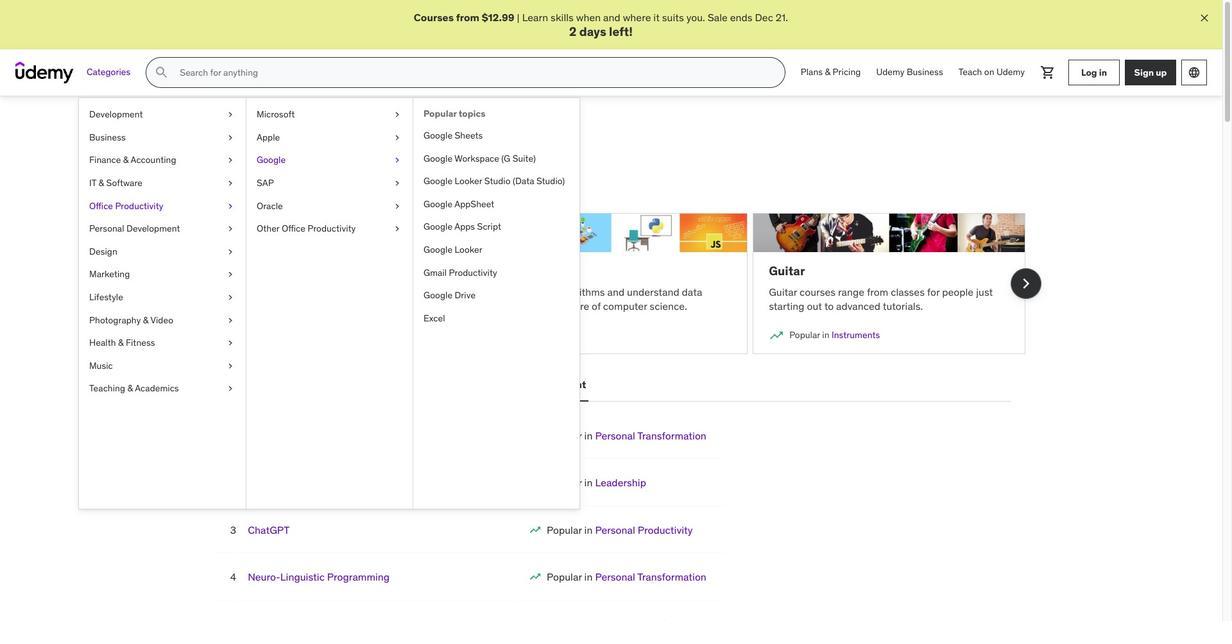 Task type: locate. For each thing, give the bounding box(es) containing it.
0 horizontal spatial business
[[89, 131, 126, 143]]

personal development inside personal development link
[[89, 223, 180, 234]]

1 vertical spatial development
[[126, 223, 180, 234]]

& right plans
[[825, 66, 831, 78]]

xsmall image
[[392, 131, 403, 144], [225, 154, 236, 167], [392, 154, 403, 167], [392, 200, 403, 213], [225, 291, 236, 304], [225, 314, 236, 327], [225, 360, 236, 373]]

to right out
[[825, 300, 834, 313]]

photography & video link
[[79, 309, 246, 332]]

1 vertical spatial office
[[282, 223, 306, 234]]

tutorials.
[[883, 300, 923, 313]]

to right how
[[444, 286, 453, 298]]

appsheet
[[455, 198, 495, 210]]

to left teach
[[331, 286, 340, 298]]

0 vertical spatial business
[[907, 66, 943, 78]]

development for personal development link
[[126, 223, 180, 234]]

1 horizontal spatial skills
[[551, 11, 574, 24]]

learn inside learn to build algorithms and understand data structures at the core of computer science.
[[491, 286, 517, 298]]

and up computer
[[608, 286, 625, 298]]

1 vertical spatial popular in image
[[529, 524, 542, 537]]

google element
[[413, 98, 580, 509]]

0 vertical spatial popular in image
[[213, 328, 228, 343]]

1 udemy from the left
[[877, 66, 905, 78]]

lifestyle link
[[79, 286, 246, 309]]

looker down apps
[[455, 244, 483, 255]]

xsmall image inside photography & video link
[[225, 314, 236, 327]]

1 vertical spatial learn
[[197, 163, 223, 176]]

productivity inside google element
[[449, 267, 497, 278]]

popular in image
[[769, 328, 785, 343], [529, 524, 542, 537]]

2 personal transformation link from the top
[[595, 571, 707, 584]]

for
[[927, 286, 940, 298]]

your
[[402, 163, 421, 176]]

xsmall image for google
[[392, 154, 403, 167]]

learn something completely new or improve your existing skills
[[197, 163, 485, 176]]

choose a language image
[[1188, 66, 1201, 79]]

1 horizontal spatial office
[[282, 223, 306, 234]]

xsmall image inside microsoft link
[[392, 109, 403, 121]]

design
[[89, 246, 117, 257]]

guitar for guitar
[[769, 263, 805, 279]]

0 vertical spatial and
[[603, 11, 621, 24]]

1 personal transformation link from the top
[[595, 429, 707, 442]]

xsmall image for development
[[225, 109, 236, 121]]

teach
[[342, 286, 368, 298]]

probability
[[280, 286, 329, 298]]

1 horizontal spatial topics
[[459, 108, 486, 120]]

script
[[477, 221, 501, 233]]

build
[[531, 286, 554, 298]]

google sheets
[[424, 130, 483, 141]]

xsmall image inside 'design' link
[[225, 246, 236, 258]]

0 vertical spatial office
[[89, 200, 113, 212]]

business up finance
[[89, 131, 126, 143]]

xsmall image inside teaching & academics link
[[225, 383, 236, 395]]

0 vertical spatial popular in personal transformation
[[547, 429, 707, 442]]

sign up link
[[1125, 60, 1177, 85]]

log
[[1082, 67, 1097, 78]]

0 vertical spatial looker
[[455, 175, 482, 187]]

1 horizontal spatial personal development
[[476, 378, 586, 391]]

office inside office productivity link
[[89, 200, 113, 212]]

personal development for personal development link
[[89, 223, 180, 234]]

popular inside google element
[[424, 108, 457, 120]]

guitar inside the guitar courses range from classes for people just starting out to advanced tutorials.
[[769, 286, 797, 298]]

personal transformation link down personal productivity link
[[595, 571, 707, 584]]

1 vertical spatial personal transformation link
[[595, 571, 707, 584]]

studio
[[485, 175, 511, 187]]

personal development inside personal development button
[[476, 378, 586, 391]]

learn up structures
[[491, 286, 517, 298]]

from inside the guitar courses range from classes for people just starting out to advanced tutorials.
[[867, 286, 889, 298]]

xsmall image inside google "link"
[[392, 154, 403, 167]]

learn left something
[[197, 163, 223, 176]]

development
[[89, 109, 143, 120], [126, 223, 180, 234], [521, 378, 586, 391]]

xsmall image inside finance & accounting link
[[225, 154, 236, 167]]

health & fitness link
[[79, 332, 246, 355]]

popular in personal transformation down popular in personal productivity
[[547, 571, 707, 584]]

plans
[[801, 66, 823, 78]]

from left $12.99
[[456, 11, 480, 24]]

in for personal transformation link corresponding to fifth cell from the bottom of the page
[[585, 429, 593, 442]]

google sheets link
[[413, 125, 580, 147]]

personal development button
[[473, 370, 589, 401]]

workspace
[[455, 153, 499, 164]]

1 horizontal spatial popular in image
[[769, 328, 785, 343]]

from down statistical
[[238, 300, 260, 313]]

0 horizontal spatial personal development
[[89, 223, 180, 234]]

of
[[592, 300, 601, 313]]

1 vertical spatial personal development
[[476, 378, 586, 391]]

& for video
[[143, 314, 149, 326]]

development inside development link
[[89, 109, 143, 120]]

structures
[[491, 300, 538, 313]]

where
[[623, 11, 651, 24]]

shopping cart with 0 items image
[[1041, 65, 1056, 80]]

learn
[[522, 11, 548, 24], [197, 163, 223, 176], [491, 286, 517, 298]]

up
[[1156, 67, 1167, 78]]

range
[[838, 286, 865, 298]]

google down apple
[[257, 154, 286, 166]]

google down "popular topics"
[[424, 130, 453, 141]]

xsmall image inside oracle link
[[392, 200, 403, 213]]

google workspace (g suite) link
[[413, 147, 580, 170]]

google for google appsheet
[[424, 198, 453, 210]]

0 horizontal spatial popular in image
[[213, 328, 228, 343]]

xsmall image for lifestyle
[[225, 291, 236, 304]]

video
[[150, 314, 173, 326]]

close image
[[1199, 12, 1211, 24]]

in down popular in personal productivity
[[585, 571, 593, 584]]

business inside 'link'
[[907, 66, 943, 78]]

xsmall image for office productivity
[[225, 200, 236, 213]]

xsmall image
[[225, 109, 236, 121], [392, 109, 403, 121], [225, 131, 236, 144], [225, 177, 236, 190], [392, 177, 403, 190], [225, 200, 236, 213], [225, 223, 236, 235], [392, 223, 403, 235], [225, 246, 236, 258], [225, 269, 236, 281], [225, 337, 236, 350], [225, 383, 236, 395]]

&
[[825, 66, 831, 78], [123, 154, 129, 166], [99, 177, 104, 189], [143, 314, 149, 326], [118, 337, 124, 349], [127, 383, 133, 394]]

4 cell from the top
[[547, 571, 707, 584]]

3
[[230, 524, 236, 537]]

0 vertical spatial transformation
[[638, 429, 707, 442]]

1 horizontal spatial business
[[907, 66, 943, 78]]

personal for fifth cell from the bottom of the page
[[595, 429, 635, 442]]

finance & accounting link
[[79, 149, 246, 172]]

1 looker from the top
[[455, 175, 482, 187]]

google inside 'link'
[[424, 130, 453, 141]]

udemy right on
[[997, 66, 1025, 78]]

xsmall image inside the it & software link
[[225, 177, 236, 190]]

suite)
[[513, 153, 536, 164]]

office right other
[[282, 223, 306, 234]]

& for academics
[[127, 383, 133, 394]]

apps
[[455, 221, 475, 233]]

new
[[329, 163, 348, 176]]

courses from $12.99 | learn skills when and where it suits you. sale ends dec 21. 2 days left!
[[414, 11, 788, 39]]

popular in personal transformation up leadership
[[547, 429, 707, 442]]

looker up appsheet
[[455, 175, 482, 187]]

& right finance
[[123, 154, 129, 166]]

popular in image
[[213, 328, 228, 343], [529, 571, 542, 584]]

google right your on the top left of page
[[424, 175, 453, 187]]

development inside personal development button
[[521, 378, 586, 391]]

xsmall image inside apple link
[[392, 131, 403, 144]]

0 vertical spatial popular in image
[[769, 328, 785, 343]]

0 vertical spatial topics
[[459, 108, 486, 120]]

2 vertical spatial from
[[238, 300, 260, 313]]

1 horizontal spatial from
[[456, 11, 480, 24]]

and
[[603, 11, 621, 24], [262, 127, 291, 146], [608, 286, 625, 298]]

to up structures
[[519, 286, 529, 298]]

sap link
[[247, 172, 413, 195]]

xsmall image inside lifestyle "link"
[[225, 291, 236, 304]]

xsmall image inside personal development link
[[225, 223, 236, 235]]

from
[[456, 11, 480, 24], [867, 286, 889, 298], [238, 300, 260, 313]]

submit search image
[[154, 65, 170, 80]]

popular
[[424, 108, 457, 120], [197, 127, 259, 146], [233, 329, 264, 341], [790, 329, 820, 341], [547, 429, 582, 442], [547, 477, 582, 489], [547, 524, 582, 537], [547, 571, 582, 584]]

on
[[985, 66, 995, 78]]

in down "popular in leadership"
[[585, 524, 593, 537]]

in up "popular in leadership"
[[585, 429, 593, 442]]

something
[[225, 163, 274, 176]]

it & software
[[89, 177, 143, 189]]

how
[[422, 286, 441, 298]]

office down it
[[89, 200, 113, 212]]

1 vertical spatial topics
[[364, 127, 411, 146]]

xsmall image for it & software
[[225, 177, 236, 190]]

popular and trending topics
[[197, 127, 411, 146]]

1 vertical spatial skills
[[462, 163, 485, 176]]

& right teaching
[[127, 383, 133, 394]]

google up gmail
[[424, 244, 453, 255]]

xsmall image inside development link
[[225, 109, 236, 121]]

google up google apps script
[[424, 198, 453, 210]]

google left apps
[[424, 221, 453, 233]]

& for fitness
[[118, 337, 124, 349]]

from inside use statistical probability to teach computers how to learn from data.
[[238, 300, 260, 313]]

gmail productivity
[[424, 267, 497, 278]]

photography
[[89, 314, 141, 326]]

2 guitar from the top
[[769, 286, 797, 298]]

and up "left!"
[[603, 11, 621, 24]]

google
[[424, 130, 453, 141], [424, 153, 453, 164], [257, 154, 286, 166], [424, 175, 453, 187], [424, 198, 453, 210], [424, 221, 453, 233], [424, 244, 453, 255], [424, 290, 453, 301]]

trending
[[294, 127, 361, 146]]

1 vertical spatial transformation
[[638, 571, 707, 584]]

2 horizontal spatial learn
[[522, 11, 548, 24]]

Search for anything text field
[[177, 62, 770, 84]]

& right it
[[99, 177, 104, 189]]

business left teach
[[907, 66, 943, 78]]

personal transformation link up leadership
[[595, 429, 707, 442]]

other
[[257, 223, 280, 234]]

0 vertical spatial from
[[456, 11, 480, 24]]

teaching
[[89, 383, 125, 394]]

topics up sheets
[[459, 108, 486, 120]]

in for personal productivity link
[[585, 524, 593, 537]]

in for instruments link
[[823, 329, 830, 341]]

2 looker from the top
[[455, 244, 483, 255]]

courses
[[800, 286, 836, 298]]

personal
[[89, 223, 124, 234], [476, 378, 519, 391], [595, 429, 635, 442], [595, 524, 635, 537], [595, 571, 635, 584]]

xsmall image inside sap "link"
[[392, 177, 403, 190]]

0 horizontal spatial office
[[89, 200, 113, 212]]

1 vertical spatial looker
[[455, 244, 483, 255]]

courses
[[414, 11, 454, 24]]

personal inside button
[[476, 378, 519, 391]]

0 vertical spatial personal development
[[89, 223, 180, 234]]

xsmall image for business
[[225, 131, 236, 144]]

bestselling
[[215, 378, 270, 391]]

pricing
[[833, 66, 861, 78]]

0 vertical spatial guitar
[[769, 263, 805, 279]]

1 vertical spatial popular in personal transformation
[[547, 571, 707, 584]]

0 horizontal spatial from
[[238, 300, 260, 313]]

topics inside google element
[[459, 108, 486, 120]]

from up advanced
[[867, 286, 889, 298]]

xsmall image inside music link
[[225, 360, 236, 373]]

learn right |
[[522, 11, 548, 24]]

google looker studio (data studio)
[[424, 175, 565, 187]]

2 vertical spatial learn
[[491, 286, 517, 298]]

and down microsoft
[[262, 127, 291, 146]]

google down google sheets
[[424, 153, 453, 164]]

advanced
[[837, 300, 881, 313]]

suits
[[662, 11, 684, 24]]

udemy right "pricing"
[[877, 66, 905, 78]]

0 horizontal spatial learn
[[197, 163, 223, 176]]

& left video
[[143, 314, 149, 326]]

in left leadership
[[585, 477, 593, 489]]

xsmall image inside office productivity link
[[225, 200, 236, 213]]

0 vertical spatial personal transformation link
[[595, 429, 707, 442]]

& right health
[[118, 337, 124, 349]]

in left instruments
[[823, 329, 830, 341]]

productivity
[[115, 200, 163, 212], [308, 223, 356, 234], [449, 267, 497, 278], [638, 524, 693, 537]]

in for personal transformation link associated with second cell from the bottom
[[585, 571, 593, 584]]

1 horizontal spatial popular in image
[[529, 571, 542, 584]]

the
[[552, 300, 567, 313]]

0 horizontal spatial popular in image
[[529, 524, 542, 537]]

google looker
[[424, 244, 483, 255]]

google inside "link"
[[257, 154, 286, 166]]

2 popular in personal transformation from the top
[[547, 571, 707, 584]]

0 vertical spatial development
[[89, 109, 143, 120]]

1 horizontal spatial udemy
[[997, 66, 1025, 78]]

google down gmail
[[424, 290, 453, 301]]

popular in leadership
[[547, 477, 646, 489]]

xsmall image inside health & fitness link
[[225, 337, 236, 350]]

2 vertical spatial and
[[608, 286, 625, 298]]

1 vertical spatial from
[[867, 286, 889, 298]]

in down data.
[[266, 329, 273, 341]]

udemy
[[877, 66, 905, 78], [997, 66, 1025, 78]]

instruments
[[832, 329, 880, 341]]

xsmall image inside other office productivity link
[[392, 223, 403, 235]]

science.
[[650, 300, 687, 313]]

in
[[1099, 67, 1107, 78], [266, 329, 273, 341], [823, 329, 830, 341], [585, 429, 593, 442], [585, 477, 593, 489], [585, 524, 593, 537], [585, 571, 593, 584]]

personal transformation link for second cell from the bottom
[[595, 571, 707, 584]]

guitar
[[769, 263, 805, 279], [769, 286, 797, 298]]

1 horizontal spatial learn
[[491, 286, 517, 298]]

topics up the improve
[[364, 127, 411, 146]]

0 horizontal spatial udemy
[[877, 66, 905, 78]]

0 vertical spatial skills
[[551, 11, 574, 24]]

improve
[[362, 163, 399, 176]]

learn for algorithms
[[491, 286, 517, 298]]

2 vertical spatial development
[[521, 378, 586, 391]]

log in
[[1082, 67, 1107, 78]]

2 horizontal spatial from
[[867, 286, 889, 298]]

to inside the guitar courses range from classes for people just starting out to advanced tutorials.
[[825, 300, 834, 313]]

business
[[907, 66, 943, 78], [89, 131, 126, 143]]

at
[[540, 300, 549, 313]]

development inside personal development link
[[126, 223, 180, 234]]

1 guitar from the top
[[769, 263, 805, 279]]

xsmall image inside business link
[[225, 131, 236, 144]]

cell
[[547, 429, 707, 442], [547, 477, 646, 489], [547, 524, 693, 537], [547, 571, 707, 584], [547, 618, 707, 621]]

xsmall image inside marketing link
[[225, 269, 236, 281]]

other office productivity link
[[247, 218, 413, 241]]

4
[[230, 571, 236, 584]]

machine
[[213, 263, 262, 279]]

1 vertical spatial guitar
[[769, 286, 797, 298]]

1 vertical spatial business
[[89, 131, 126, 143]]

google for google apps script
[[424, 221, 453, 233]]

1 popular in personal transformation from the top
[[547, 429, 707, 442]]

0 horizontal spatial topics
[[364, 127, 411, 146]]

& for pricing
[[825, 66, 831, 78]]

0 vertical spatial learn
[[522, 11, 548, 24]]



Task type: vqa. For each thing, say whether or not it's contained in the screenshot.
3.0
no



Task type: describe. For each thing, give the bounding box(es) containing it.
udemy image
[[15, 62, 74, 84]]

teach on udemy link
[[951, 57, 1033, 88]]

in for leadership link
[[585, 477, 593, 489]]

google looker studio (data studio) link
[[413, 170, 580, 193]]

xsmall image for other office productivity
[[392, 223, 403, 235]]

& for accounting
[[123, 154, 129, 166]]

popular in image inside carousel element
[[213, 328, 228, 343]]

popular in personal transformation for personal transformation link associated with second cell from the bottom
[[547, 571, 707, 584]]

21.
[[776, 11, 788, 24]]

2 cell from the top
[[547, 477, 646, 489]]

starting
[[769, 300, 805, 313]]

google looker link
[[413, 239, 580, 262]]

neuro-linguistic programming link
[[248, 571, 390, 584]]

and inside courses from $12.99 | learn skills when and where it suits you. sale ends dec 21. 2 days left!
[[603, 11, 621, 24]]

google for google looker
[[424, 244, 453, 255]]

0 horizontal spatial skills
[[462, 163, 485, 176]]

categories button
[[79, 57, 138, 88]]

google for google drive
[[424, 290, 453, 301]]

xsmall image for photography & video
[[225, 314, 236, 327]]

popular in image for popular in personal productivity
[[529, 524, 542, 537]]

1 transformation from the top
[[638, 429, 707, 442]]

popular in personal productivity
[[547, 524, 693, 537]]

academics
[[135, 383, 179, 394]]

plans & pricing
[[801, 66, 861, 78]]

learn for popular and trending topics
[[197, 163, 223, 176]]

marketing
[[89, 269, 130, 280]]

excel
[[424, 312, 445, 324]]

and inside learn to build algorithms and understand data structures at the core of computer science.
[[608, 286, 625, 298]]

ends
[[730, 11, 753, 24]]

google for google workspace (g suite)
[[424, 153, 453, 164]]

xsmall image for apple
[[392, 131, 403, 144]]

other office productivity
[[257, 223, 356, 234]]

google for google
[[257, 154, 286, 166]]

gmail productivity link
[[413, 262, 580, 284]]

xsmall image for personal development
[[225, 223, 236, 235]]

google link
[[247, 149, 413, 172]]

statistical
[[233, 286, 277, 298]]

guitar courses range from classes for people just starting out to advanced tutorials.
[[769, 286, 993, 313]]

core
[[569, 300, 589, 313]]

google for google sheets
[[424, 130, 453, 141]]

bestselling button
[[212, 370, 272, 401]]

1 cell from the top
[[547, 429, 707, 442]]

1 vertical spatial popular in image
[[529, 571, 542, 584]]

1 vertical spatial and
[[262, 127, 291, 146]]

learn to build algorithms and understand data structures at the core of computer science.
[[491, 286, 703, 313]]

music
[[89, 360, 113, 372]]

personal development link
[[79, 218, 246, 241]]

development for personal development button
[[521, 378, 586, 391]]

xsmall image for marketing
[[225, 269, 236, 281]]

data.
[[262, 300, 285, 313]]

in right log
[[1099, 67, 1107, 78]]

sign
[[1135, 67, 1154, 78]]

teaching & academics
[[89, 383, 179, 394]]

apple
[[257, 131, 280, 143]]

oracle
[[257, 200, 283, 212]]

xsmall image for sap
[[392, 177, 403, 190]]

skills inside courses from $12.99 | learn skills when and where it suits you. sale ends dec 21. 2 days left!
[[551, 11, 574, 24]]

microsoft
[[257, 109, 295, 120]]

sap
[[257, 177, 274, 189]]

it
[[654, 11, 660, 24]]

2 udemy from the left
[[997, 66, 1025, 78]]

categories
[[87, 66, 131, 78]]

xsmall image for finance & accounting
[[225, 154, 236, 167]]

google apps script
[[424, 221, 501, 233]]

days
[[579, 24, 607, 39]]

algorithms
[[491, 263, 556, 279]]

xsmall image for oracle
[[392, 200, 403, 213]]

next image
[[1016, 273, 1036, 294]]

google appsheet
[[424, 198, 495, 210]]

looker for google looker studio (data studio)
[[455, 175, 482, 187]]

leadership link
[[595, 477, 646, 489]]

$12.99
[[482, 11, 515, 24]]

from inside courses from $12.99 | learn skills when and where it suits you. sale ends dec 21. 2 days left!
[[456, 11, 480, 24]]

when
[[576, 11, 601, 24]]

carousel element
[[197, 198, 1042, 370]]

learn
[[213, 300, 236, 313]]

learn inside courses from $12.99 | learn skills when and where it suits you. sale ends dec 21. 2 days left!
[[522, 11, 548, 24]]

personal development for personal development button
[[476, 378, 586, 391]]

left!
[[609, 24, 633, 39]]

|
[[517, 11, 520, 24]]

personal for 3rd cell from the bottom
[[595, 524, 635, 537]]

apple link
[[247, 126, 413, 149]]

udemy business
[[877, 66, 943, 78]]

teach on udemy
[[959, 66, 1025, 78]]

popular in personal transformation for personal transformation link corresponding to fifth cell from the bottom of the page
[[547, 429, 707, 442]]

finance
[[89, 154, 121, 166]]

it & software link
[[79, 172, 246, 195]]

guitar for guitar courses range from classes for people just starting out to advanced tutorials.
[[769, 286, 797, 298]]

google drive
[[424, 290, 476, 301]]

algorithms
[[556, 286, 605, 298]]

xsmall image for microsoft
[[392, 109, 403, 121]]

2
[[569, 24, 577, 39]]

popular in image for popular in instruments
[[769, 328, 785, 343]]

xsmall image for teaching & academics
[[225, 383, 236, 395]]

you.
[[687, 11, 705, 24]]

programming
[[327, 571, 390, 584]]

personal productivity link
[[595, 524, 693, 537]]

office productivity link
[[79, 195, 246, 218]]

microsoft link
[[247, 103, 413, 126]]

business link
[[79, 126, 246, 149]]

5 cell from the top
[[547, 618, 707, 621]]

health
[[89, 337, 116, 349]]

office inside other office productivity link
[[282, 223, 306, 234]]

completely
[[277, 163, 327, 176]]

music link
[[79, 355, 246, 378]]

xsmall image for music
[[225, 360, 236, 373]]

udemy business link
[[869, 57, 951, 88]]

computer
[[603, 300, 647, 313]]

finance & accounting
[[89, 154, 176, 166]]

to inside learn to build algorithms and understand data structures at the core of computer science.
[[519, 286, 529, 298]]

sign up
[[1135, 67, 1167, 78]]

studio)
[[537, 175, 565, 187]]

google for google looker studio (data studio)
[[424, 175, 453, 187]]

3 cell from the top
[[547, 524, 693, 537]]

looker for google looker
[[455, 244, 483, 255]]

udemy inside 'link'
[[877, 66, 905, 78]]

xsmall image for design
[[225, 246, 236, 258]]

software
[[106, 177, 143, 189]]

just
[[976, 286, 993, 298]]

sheets
[[455, 130, 483, 141]]

google appsheet link
[[413, 193, 580, 216]]

popular topics
[[424, 108, 486, 120]]

popular in
[[233, 329, 273, 341]]

personal transformation link for fifth cell from the bottom of the page
[[595, 429, 707, 442]]

out
[[807, 300, 822, 313]]

machine learning
[[213, 263, 316, 279]]

marketing link
[[79, 263, 246, 286]]

linguistic
[[280, 571, 325, 584]]

understand
[[627, 286, 680, 298]]

personal for second cell from the bottom
[[595, 571, 635, 584]]

xsmall image for health & fitness
[[225, 337, 236, 350]]

2 transformation from the top
[[638, 571, 707, 584]]

& for software
[[99, 177, 104, 189]]

drive
[[455, 290, 476, 301]]



